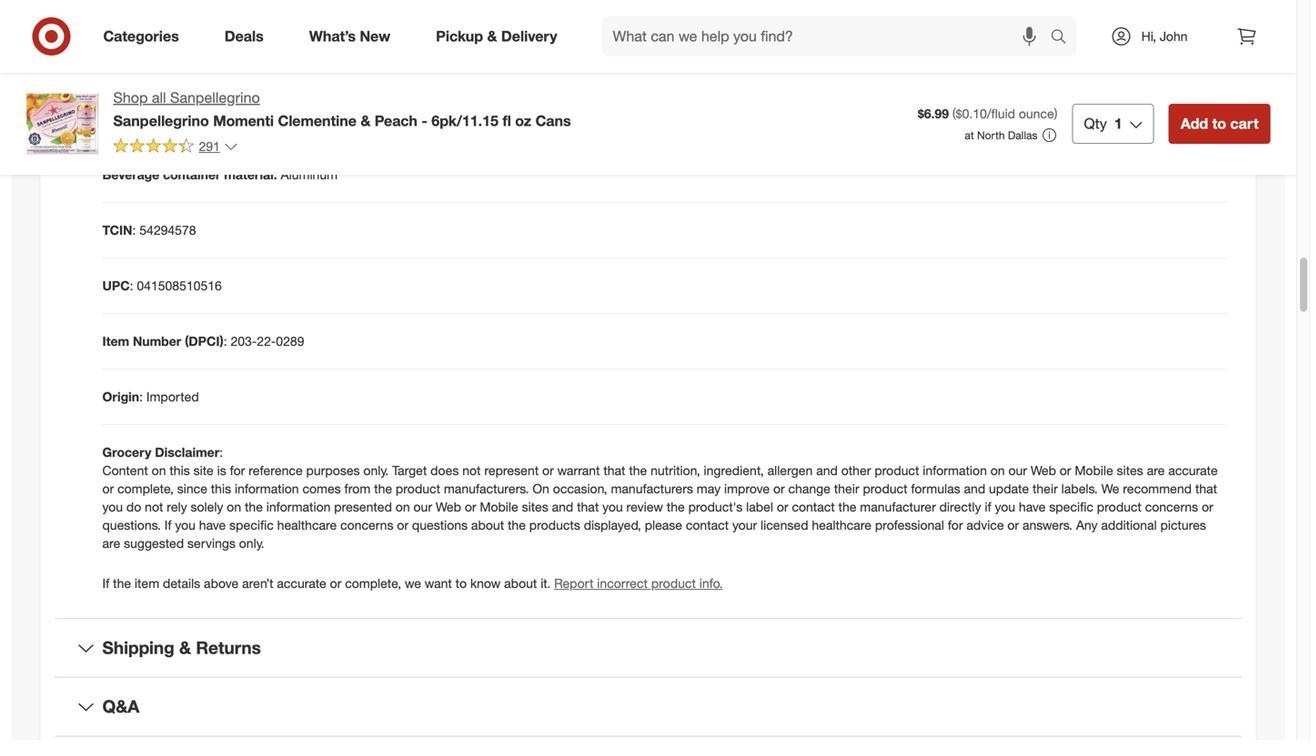 Task type: locate. For each thing, give the bounding box(es) containing it.
info.
[[700, 575, 723, 591]]

1 horizontal spatial only.
[[364, 462, 389, 478]]

0 horizontal spatial if
[[102, 575, 109, 591]]

oz inside shop all sanpellegrino sanpellegrino momenti clementine & peach - 6pk/11.15 fl oz cans
[[516, 112, 532, 130]]

0 vertical spatial accurate
[[1169, 462, 1219, 478]]

0 vertical spatial concerns
[[1146, 499, 1199, 515]]

if left item
[[102, 575, 109, 591]]

the up please
[[667, 499, 685, 515]]

categories link
[[88, 16, 202, 56]]

0289
[[276, 333, 304, 349]]

$6.99 ( $0.10 /fluid ounce )
[[918, 106, 1058, 122]]

0 vertical spatial sites
[[1117, 462, 1144, 478]]

0 horizontal spatial &
[[179, 637, 191, 658]]

specific down labels.
[[1050, 499, 1094, 515]]

our up update
[[1009, 462, 1028, 478]]

1 vertical spatial and
[[965, 481, 986, 496]]

or right the advice on the bottom of the page
[[1008, 517, 1020, 533]]

0 vertical spatial not
[[463, 462, 481, 478]]

our
[[1009, 462, 1028, 478], [414, 499, 432, 515]]

0 vertical spatial our
[[1009, 462, 1028, 478]]

q&a button
[[55, 678, 1242, 736]]

0 vertical spatial web
[[1031, 462, 1057, 478]]

concerns up the pictures
[[1146, 499, 1199, 515]]

concerns down presented
[[341, 517, 394, 533]]

& left the peach
[[361, 112, 371, 130]]

shipping
[[102, 637, 175, 658]]

1 horizontal spatial are
[[1148, 462, 1166, 478]]

fl right 6pk/11.15 at top left
[[503, 112, 511, 130]]

add to cart
[[1181, 115, 1259, 132]]

that up the pictures
[[1196, 481, 1218, 496]]

0 vertical spatial are
[[1148, 462, 1166, 478]]

information up formulas
[[923, 462, 988, 478]]

& left returns
[[179, 637, 191, 658]]

and up products
[[552, 499, 574, 515]]

: left 041508510516
[[130, 278, 133, 293]]

mobile down manufacturers.
[[480, 499, 519, 515]]

healthcare down comes on the bottom of page
[[277, 517, 337, 533]]

for down directly
[[948, 517, 964, 533]]

the right from
[[374, 481, 392, 496]]

0 vertical spatial for
[[230, 462, 245, 478]]

accurate up recommend
[[1169, 462, 1219, 478]]

0 vertical spatial contact
[[792, 499, 835, 515]]

or down manufacturers.
[[465, 499, 477, 515]]

1 vertical spatial information
[[235, 481, 299, 496]]

2 vertical spatial that
[[577, 499, 599, 515]]

contact down product's
[[686, 517, 729, 533]]

web
[[1031, 462, 1057, 478], [436, 499, 461, 515]]

solely
[[191, 499, 223, 515]]

1 horizontal spatial have
[[1020, 499, 1046, 515]]

2 horizontal spatial that
[[1196, 481, 1218, 496]]

if down rely
[[164, 517, 172, 533]]

that down occasion,
[[577, 499, 599, 515]]

0 vertical spatial have
[[1020, 499, 1046, 515]]

about left it.
[[504, 575, 537, 591]]

fl right 66.9
[[203, 111, 210, 127]]

only. up from
[[364, 462, 389, 478]]

0 horizontal spatial have
[[199, 517, 226, 533]]

report incorrect product info. button
[[554, 574, 723, 592]]

0 horizontal spatial complete,
[[118, 481, 174, 496]]

change
[[789, 481, 831, 496]]

categories
[[103, 27, 179, 45]]

0 horizontal spatial to
[[456, 575, 467, 591]]

delivery
[[502, 27, 558, 45]]

please
[[645, 517, 683, 533]]

1 horizontal spatial to
[[1213, 115, 1227, 132]]

1 horizontal spatial specific
[[1050, 499, 1094, 515]]

0 horizontal spatial not
[[145, 499, 163, 515]]

know
[[471, 575, 501, 591]]

:
[[132, 222, 136, 238], [130, 278, 133, 293], [224, 333, 227, 349], [139, 389, 143, 405], [220, 444, 223, 460]]

1 horizontal spatial healthcare
[[812, 517, 872, 533]]

product's
[[689, 499, 743, 515]]

this down "is"
[[211, 481, 231, 496]]

web up questions
[[436, 499, 461, 515]]

0 horizontal spatial web
[[436, 499, 461, 515]]

1 vertical spatial accurate
[[277, 575, 327, 591]]

1 vertical spatial complete,
[[345, 575, 401, 591]]

0 horizontal spatial their
[[835, 481, 860, 496]]

0 horizontal spatial sites
[[522, 499, 549, 515]]

that right warrant
[[604, 462, 626, 478]]

formulas
[[912, 481, 961, 496]]

information down reference
[[235, 481, 299, 496]]

22-
[[257, 333, 276, 349]]

0 horizontal spatial only.
[[239, 535, 264, 551]]

0 vertical spatial to
[[1213, 115, 1227, 132]]

information down comes on the bottom of page
[[267, 499, 331, 515]]

1 horizontal spatial oz
[[516, 112, 532, 130]]

this down disclaimer
[[170, 462, 190, 478]]

1 their from the left
[[835, 481, 860, 496]]

not right do
[[145, 499, 163, 515]]

answers.
[[1023, 517, 1073, 533]]

for right "is"
[[230, 462, 245, 478]]

sanpellegrino down all
[[113, 112, 209, 130]]

1 vertical spatial contact
[[686, 517, 729, 533]]

net
[[102, 111, 124, 127]]

1 horizontal spatial complete,
[[345, 575, 401, 591]]

1 horizontal spatial that
[[604, 462, 626, 478]]

peach
[[375, 112, 418, 130]]

or down allergen at the bottom
[[774, 481, 785, 496]]

complete, left we on the left bottom
[[345, 575, 401, 591]]

only. right servings
[[239, 535, 264, 551]]

mobile up labels.
[[1075, 462, 1114, 478]]

0 horizontal spatial healthcare
[[277, 517, 337, 533]]

1 horizontal spatial sites
[[1117, 462, 1144, 478]]

1 vertical spatial for
[[948, 517, 964, 533]]

rely
[[167, 499, 187, 515]]

1 vertical spatial about
[[504, 575, 537, 591]]

0 horizontal spatial contact
[[686, 517, 729, 533]]

0 vertical spatial about
[[471, 517, 504, 533]]

labels.
[[1062, 481, 1099, 496]]

have up servings
[[199, 517, 226, 533]]

66.9
[[175, 111, 200, 127]]

improve
[[725, 481, 770, 496]]

at north dallas
[[965, 128, 1038, 142]]

sites up we
[[1117, 462, 1144, 478]]

0 horizontal spatial that
[[577, 499, 599, 515]]

upc
[[102, 278, 130, 293]]

1 vertical spatial concerns
[[341, 517, 394, 533]]

web up answers. on the bottom of the page
[[1031, 462, 1057, 478]]

contact down change
[[792, 499, 835, 515]]

questions
[[412, 517, 468, 533]]

1 horizontal spatial accurate
[[1169, 462, 1219, 478]]

not
[[463, 462, 481, 478], [145, 499, 163, 515]]

& right pickup
[[487, 27, 497, 45]]

accurate right aren't
[[277, 575, 327, 591]]

: left '203-' at left top
[[224, 333, 227, 349]]

and up change
[[817, 462, 838, 478]]

sites down on
[[522, 499, 549, 515]]

on up update
[[991, 462, 1006, 478]]

hi,
[[1142, 28, 1157, 44]]

1 horizontal spatial contact
[[792, 499, 835, 515]]

& inside dropdown button
[[179, 637, 191, 658]]

on
[[152, 462, 166, 478], [991, 462, 1006, 478], [227, 499, 241, 515], [396, 499, 410, 515]]

healthcare
[[277, 517, 337, 533], [812, 517, 872, 533]]

1 vertical spatial &
[[361, 112, 371, 130]]

1 vertical spatial have
[[199, 517, 226, 533]]

are up recommend
[[1148, 462, 1166, 478]]

0 horizontal spatial concerns
[[341, 517, 394, 533]]

& inside shop all sanpellegrino sanpellegrino momenti clementine & peach - 6pk/11.15 fl oz cans
[[361, 112, 371, 130]]

image of sanpellegrino momenti clementine & peach - 6pk/11.15 fl oz cans image
[[26, 87, 99, 160]]

item number (dpci) : 203-22-0289
[[102, 333, 304, 349]]

are
[[1148, 462, 1166, 478], [102, 535, 120, 551]]

oz
[[213, 111, 226, 127], [516, 112, 532, 130]]

1 horizontal spatial &
[[361, 112, 371, 130]]

allergen
[[768, 462, 813, 478]]

0 horizontal spatial for
[[230, 462, 245, 478]]

and up if at the right bottom of page
[[965, 481, 986, 496]]

their down other
[[835, 481, 860, 496]]

0 vertical spatial &
[[487, 27, 497, 45]]

dallas
[[1009, 128, 1038, 142]]

to right add
[[1213, 115, 1227, 132]]

2 vertical spatial information
[[267, 499, 331, 515]]

if inside grocery disclaimer : content on this site is for reference purposes only.  target does not represent or warrant that the nutrition, ingredient, allergen and other product information on our web or mobile sites are accurate or complete, since this information comes from the product manufacturers.  on occasion, manufacturers may improve or change their product formulas and update their labels.  we recommend that you do not rely solely on the information presented on our web or mobile sites and that you review the product's label or contact the manufacturer directly if you have specific product concerns or questions.  if you have specific healthcare concerns or questions about the products displayed, please contact your licensed healthcare professional for advice or answers.  any additional pictures are suggested servings only.
[[164, 517, 172, 533]]

not up manufacturers.
[[463, 462, 481, 478]]

weight:
[[127, 111, 171, 127]]

oz left cans
[[516, 112, 532, 130]]

to right want at bottom left
[[456, 575, 467, 591]]

1 horizontal spatial their
[[1033, 481, 1059, 496]]

1 horizontal spatial fl
[[503, 112, 511, 130]]

any
[[1077, 517, 1098, 533]]

0 horizontal spatial our
[[414, 499, 432, 515]]

accurate
[[1169, 462, 1219, 478], [277, 575, 327, 591]]

: up "is"
[[220, 444, 223, 460]]

advice
[[967, 517, 1005, 533]]

0 horizontal spatial and
[[552, 499, 574, 515]]

you left do
[[102, 499, 123, 515]]

warrant
[[558, 462, 600, 478]]

concerns
[[1146, 499, 1199, 515], [341, 517, 394, 533]]

1 vertical spatial sites
[[522, 499, 549, 515]]

What can we help you find? suggestions appear below search field
[[602, 16, 1056, 56]]

1 horizontal spatial our
[[1009, 462, 1028, 478]]

1 horizontal spatial mobile
[[1075, 462, 1114, 478]]

contact
[[792, 499, 835, 515], [686, 517, 729, 533]]

1 horizontal spatial and
[[817, 462, 838, 478]]

complete, up do
[[118, 481, 174, 496]]

shipping & returns
[[102, 637, 261, 658]]

2 vertical spatial &
[[179, 637, 191, 658]]

complete, inside grocery disclaimer : content on this site is for reference purposes only.  target does not represent or warrant that the nutrition, ingredient, allergen and other product information on our web or mobile sites are accurate or complete, since this information comes from the product manufacturers.  on occasion, manufacturers may improve or change their product formulas and update their labels.  we recommend that you do not rely solely on the information presented on our web or mobile sites and that you review the product's label or contact the manufacturer directly if you have specific product concerns or questions.  if you have specific healthcare concerns or questions about the products displayed, please contact your licensed healthcare professional for advice or answers.  any additional pictures are suggested servings only.
[[118, 481, 174, 496]]

you
[[102, 499, 123, 515], [603, 499, 623, 515], [995, 499, 1016, 515], [175, 517, 196, 533]]

1 horizontal spatial this
[[211, 481, 231, 496]]

target
[[392, 462, 427, 478]]

: left the 54294578
[[132, 222, 136, 238]]

or left questions
[[397, 517, 409, 533]]

: inside grocery disclaimer : content on this site is for reference purposes only.  target does not represent or warrant that the nutrition, ingredient, allergen and other product information on our web or mobile sites are accurate or complete, since this information comes from the product manufacturers.  on occasion, manufacturers may improve or change their product formulas and update their labels.  we recommend that you do not rely solely on the information presented on our web or mobile sites and that you review the product's label or contact the manufacturer directly if you have specific product concerns or questions.  if you have specific healthcare concerns or questions about the products displayed, please contact your licensed healthcare professional for advice or answers.  any additional pictures are suggested servings only.
[[220, 444, 223, 460]]

2 their from the left
[[1033, 481, 1059, 496]]

0 vertical spatial only.
[[364, 462, 389, 478]]

content
[[102, 462, 148, 478]]

aren't
[[242, 575, 274, 591]]

manufacturers
[[611, 481, 694, 496]]

or down the content
[[102, 481, 114, 496]]

aluminum
[[281, 167, 338, 182]]

0 horizontal spatial this
[[170, 462, 190, 478]]

0 horizontal spatial specific
[[230, 517, 274, 533]]

: left imported
[[139, 389, 143, 405]]

your
[[733, 517, 758, 533]]

pickup & delivery
[[436, 27, 558, 45]]

0 vertical spatial if
[[164, 517, 172, 533]]

specific up servings
[[230, 517, 274, 533]]

our up questions
[[414, 499, 432, 515]]

have up answers. on the bottom of the page
[[1020, 499, 1046, 515]]

oz left (us)
[[213, 111, 226, 127]]

healthcare down change
[[812, 517, 872, 533]]

2 vertical spatial and
[[552, 499, 574, 515]]

1 vertical spatial this
[[211, 481, 231, 496]]

the left products
[[508, 517, 526, 533]]

fl
[[203, 111, 210, 127], [503, 112, 511, 130]]

q&a
[[102, 696, 140, 717]]

sanpellegrino up (us)
[[170, 89, 260, 107]]

291 link
[[113, 137, 238, 158]]

pickup & delivery link
[[421, 16, 580, 56]]

shop
[[113, 89, 148, 107]]

are down questions.
[[102, 535, 120, 551]]

1 horizontal spatial if
[[164, 517, 172, 533]]

their left labels.
[[1033, 481, 1059, 496]]

the
[[629, 462, 647, 478], [374, 481, 392, 496], [245, 499, 263, 515], [667, 499, 685, 515], [839, 499, 857, 515], [508, 517, 526, 533], [113, 575, 131, 591]]

do
[[126, 499, 141, 515]]

origin : imported
[[102, 389, 199, 405]]

0 horizontal spatial are
[[102, 535, 120, 551]]

about down manufacturers.
[[471, 517, 504, 533]]

0 vertical spatial mobile
[[1075, 462, 1114, 478]]

questions.
[[102, 517, 161, 533]]

0 vertical spatial complete,
[[118, 481, 174, 496]]

54294578
[[140, 222, 196, 238]]

2 horizontal spatial &
[[487, 27, 497, 45]]

details
[[163, 575, 200, 591]]



Task type: describe. For each thing, give the bounding box(es) containing it.
may
[[697, 481, 721, 496]]

1 horizontal spatial web
[[1031, 462, 1057, 478]]

1 vertical spatial specific
[[230, 517, 274, 533]]

& for returns
[[179, 637, 191, 658]]

review
[[627, 499, 664, 515]]

item
[[135, 575, 159, 591]]

cart
[[1231, 115, 1259, 132]]

the down reference
[[245, 499, 263, 515]]

2 healthcare from the left
[[812, 517, 872, 533]]

1 vertical spatial not
[[145, 499, 163, 515]]

& for delivery
[[487, 27, 497, 45]]

2 horizontal spatial and
[[965, 481, 986, 496]]

purposes
[[306, 462, 360, 478]]

1 vertical spatial are
[[102, 535, 120, 551]]

tcin
[[102, 222, 132, 238]]

does
[[431, 462, 459, 478]]

new
[[360, 27, 391, 45]]

beverage container material: aluminum
[[102, 167, 338, 182]]

0 vertical spatial and
[[817, 462, 838, 478]]

manufacturers.
[[444, 481, 529, 496]]

pickup
[[436, 27, 483, 45]]

john
[[1160, 28, 1188, 44]]

-
[[422, 112, 428, 130]]

professional
[[876, 517, 945, 533]]

manufacturer
[[861, 499, 937, 515]]

1 vertical spatial if
[[102, 575, 109, 591]]

the up the manufacturers in the bottom of the page
[[629, 462, 647, 478]]

1 horizontal spatial concerns
[[1146, 499, 1199, 515]]

1 vertical spatial our
[[414, 499, 432, 515]]

grocery
[[102, 444, 151, 460]]

disclaimer
[[155, 444, 220, 460]]

: for 54294578
[[132, 222, 136, 238]]

directly
[[940, 499, 982, 515]]

041508510516
[[137, 278, 222, 293]]

0 vertical spatial information
[[923, 462, 988, 478]]

presented
[[334, 499, 392, 515]]

$6.99
[[918, 106, 950, 122]]

products
[[530, 517, 581, 533]]

1 vertical spatial sanpellegrino
[[113, 112, 209, 130]]

additional
[[1102, 517, 1158, 533]]

you right if at the right bottom of page
[[995, 499, 1016, 515]]

shop all sanpellegrino sanpellegrino momenti clementine & peach - 6pk/11.15 fl oz cans
[[113, 89, 571, 130]]

licensed
[[761, 517, 809, 533]]

/fluid
[[988, 106, 1016, 122]]

qty 1
[[1085, 115, 1123, 132]]

1 vertical spatial that
[[1196, 481, 1218, 496]]

container
[[163, 167, 221, 182]]

suggested
[[124, 535, 184, 551]]

grocery disclaimer : content on this site is for reference purposes only.  target does not represent or warrant that the nutrition, ingredient, allergen and other product information on our web or mobile sites are accurate or complete, since this information comes from the product manufacturers.  on occasion, manufacturers may improve or change their product formulas and update their labels.  we recommend that you do not rely solely on the information presented on our web or mobile sites and that you review the product's label or contact the manufacturer directly if you have specific product concerns or questions.  if you have specific healthcare concerns or questions about the products displayed, please contact your licensed healthcare professional for advice or answers.  any additional pictures are suggested servings only.
[[102, 444, 1219, 551]]

0 horizontal spatial oz
[[213, 111, 226, 127]]

site
[[194, 462, 214, 478]]

since
[[177, 481, 207, 496]]

or up the pictures
[[1203, 499, 1214, 515]]

1 horizontal spatial for
[[948, 517, 964, 533]]

ounce
[[1019, 106, 1055, 122]]

reference
[[249, 462, 303, 478]]

0 vertical spatial sanpellegrino
[[170, 89, 260, 107]]

0 vertical spatial that
[[604, 462, 626, 478]]

1 horizontal spatial not
[[463, 462, 481, 478]]

you down rely
[[175, 517, 196, 533]]

on down target
[[396, 499, 410, 515]]

what's new
[[309, 27, 391, 45]]

about inside grocery disclaimer : content on this site is for reference purposes only.  target does not represent or warrant that the nutrition, ingredient, allergen and other product information on our web or mobile sites are accurate or complete, since this information comes from the product manufacturers.  on occasion, manufacturers may improve or change their product formulas and update their labels.  we recommend that you do not rely solely on the information presented on our web or mobile sites and that you review the product's label or contact the manufacturer directly if you have specific product concerns or questions.  if you have specific healthcare concerns or questions about the products displayed, please contact your licensed healthcare professional for advice or answers.  any additional pictures are suggested servings only.
[[471, 517, 504, 533]]

represent
[[485, 462, 539, 478]]

on
[[533, 481, 550, 496]]

1 vertical spatial web
[[436, 499, 461, 515]]

we
[[1102, 481, 1120, 496]]

or left we on the left bottom
[[330, 575, 342, 591]]

hi, john
[[1142, 28, 1188, 44]]

0 horizontal spatial fl
[[203, 111, 210, 127]]

add
[[1181, 115, 1209, 132]]

origin
[[102, 389, 139, 405]]

the left item
[[113, 575, 131, 591]]

0 vertical spatial this
[[170, 462, 190, 478]]

nutrition,
[[651, 462, 701, 478]]

at
[[965, 128, 975, 142]]

or up licensed
[[777, 499, 789, 515]]

1 vertical spatial only.
[[239, 535, 264, 551]]

0 horizontal spatial accurate
[[277, 575, 327, 591]]

291
[[199, 138, 220, 154]]

6pk/11.15
[[432, 112, 499, 130]]

accurate inside grocery disclaimer : content on this site is for reference purposes only.  target does not represent or warrant that the nutrition, ingredient, allergen and other product information on our web or mobile sites are accurate or complete, since this information comes from the product manufacturers.  on occasion, manufacturers may improve or change their product formulas and update their labels.  we recommend that you do not rely solely on the information presented on our web or mobile sites and that you review the product's label or contact the manufacturer directly if you have specific product concerns or questions.  if you have specific healthcare concerns or questions about the products displayed, please contact your licensed healthcare professional for advice or answers.  any additional pictures are suggested servings only.
[[1169, 462, 1219, 478]]

shipping & returns button
[[55, 619, 1242, 677]]

: for imported
[[139, 389, 143, 405]]

if the item details above aren't accurate or complete, we want to know about it. report incorrect product info.
[[102, 575, 723, 591]]

or up on
[[543, 462, 554, 478]]

fl inside shop all sanpellegrino sanpellegrino momenti clementine & peach - 6pk/11.15 fl oz cans
[[503, 112, 511, 130]]

all
[[152, 89, 166, 107]]

it.
[[541, 575, 551, 591]]

or up labels.
[[1060, 462, 1072, 478]]

above
[[204, 575, 239, 591]]

0 vertical spatial specific
[[1050, 499, 1094, 515]]

material:
[[224, 167, 277, 182]]

deals link
[[209, 16, 287, 56]]

1 healthcare from the left
[[277, 517, 337, 533]]

occasion,
[[553, 481, 608, 496]]

recommend
[[1124, 481, 1193, 496]]

deals
[[225, 27, 264, 45]]

update
[[990, 481, 1030, 496]]

pictures
[[1161, 517, 1207, 533]]

on right solely
[[227, 499, 241, 515]]

tcin : 54294578
[[102, 222, 196, 238]]

what's
[[309, 27, 356, 45]]

beverage
[[102, 167, 159, 182]]

search button
[[1043, 16, 1087, 60]]

comes
[[303, 481, 341, 496]]

: for 041508510516
[[130, 278, 133, 293]]

we
[[405, 575, 421, 591]]

203-
[[231, 333, 257, 349]]

imported
[[146, 389, 199, 405]]

1 vertical spatial to
[[456, 575, 467, 591]]

qty
[[1085, 115, 1108, 132]]

number
[[133, 333, 181, 349]]

on right the content
[[152, 462, 166, 478]]

to inside button
[[1213, 115, 1227, 132]]

want
[[425, 575, 452, 591]]

you up 'displayed,'
[[603, 499, 623, 515]]

0 horizontal spatial mobile
[[480, 499, 519, 515]]

$0.10
[[956, 106, 988, 122]]

(
[[953, 106, 956, 122]]

the down other
[[839, 499, 857, 515]]



Task type: vqa. For each thing, say whether or not it's contained in the screenshot.
DAY™
no



